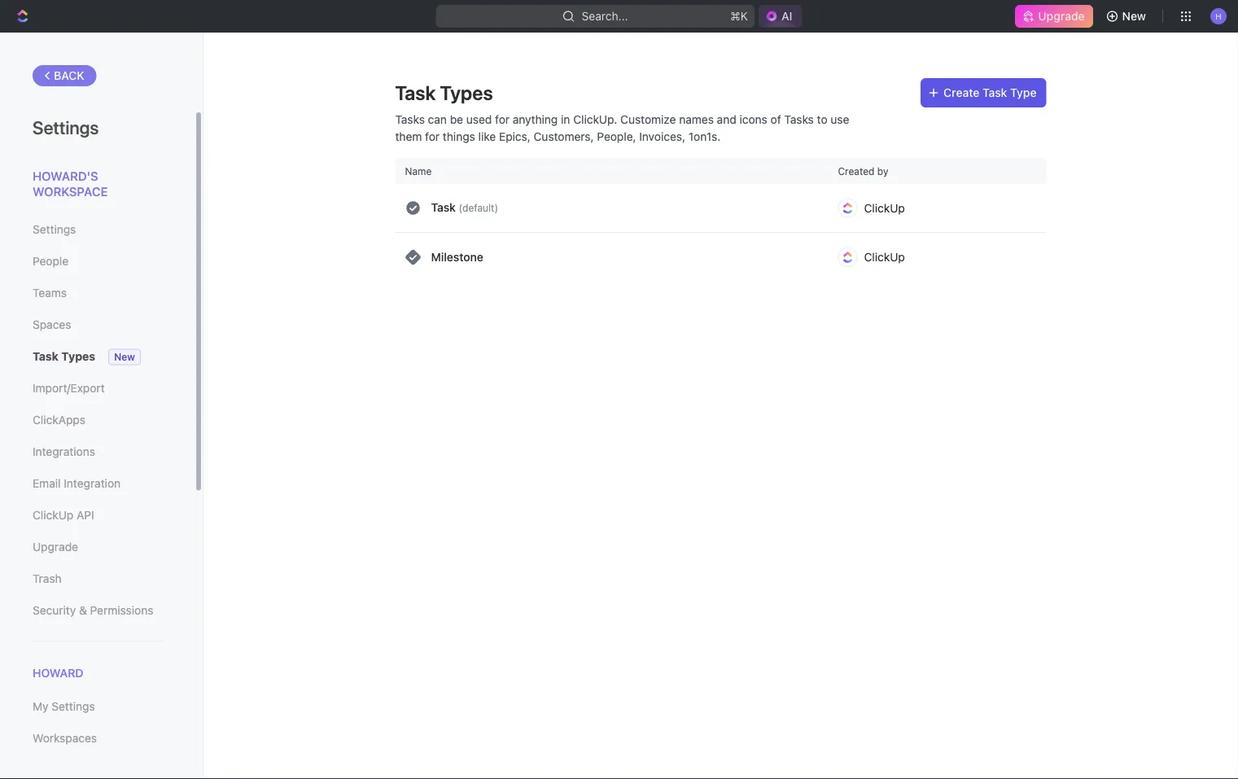 Task type: describe. For each thing, give the bounding box(es) containing it.
howard's workspace
[[33, 169, 108, 199]]

teams
[[33, 286, 67, 300]]

security & permissions
[[33, 604, 153, 617]]

epics,
[[499, 129, 531, 143]]

new inside button
[[1123, 9, 1146, 23]]

people link
[[33, 248, 162, 275]]

0 vertical spatial upgrade link
[[1016, 5, 1093, 28]]

names
[[679, 112, 714, 126]]

settings link
[[33, 216, 162, 243]]

0 vertical spatial settings
[[33, 116, 99, 138]]

of
[[771, 112, 781, 126]]

howard
[[33, 666, 84, 680]]

0 vertical spatial task types
[[395, 81, 493, 104]]

workspaces
[[33, 732, 97, 745]]

people
[[33, 254, 69, 268]]

email
[[33, 477, 61, 490]]

icons
[[740, 112, 768, 126]]

tasks can be used for anything in clickup. customize names and icons of tasks to use them for things like epics, customers, people, invoices, 1on1s.
[[395, 112, 850, 143]]

1 horizontal spatial upgrade
[[1038, 9, 1085, 23]]

spaces link
[[33, 311, 162, 339]]

ai button
[[759, 5, 802, 28]]

clickup for task
[[864, 201, 905, 215]]

my
[[33, 700, 48, 713]]

security & permissions link
[[33, 597, 162, 625]]

upgrade inside settings element
[[33, 540, 78, 554]]

import/export
[[33, 381, 105, 395]]

trash link
[[33, 565, 162, 593]]

my settings
[[33, 700, 95, 713]]

to
[[817, 112, 828, 126]]

task inside button
[[983, 86, 1008, 99]]

milestone
[[431, 250, 484, 264]]

2 tasks from the left
[[784, 112, 814, 126]]

workspaces link
[[33, 725, 162, 753]]

security
[[33, 604, 76, 617]]

them
[[395, 129, 422, 143]]

integrations
[[33, 445, 95, 458]]

and
[[717, 112, 737, 126]]

email integration
[[33, 477, 121, 490]]

0 horizontal spatial for
[[425, 129, 440, 143]]

ai
[[782, 9, 793, 23]]

used
[[466, 112, 492, 126]]

1 vertical spatial settings
[[33, 223, 76, 236]]

2 vertical spatial settings
[[52, 700, 95, 713]]

clickapps link
[[33, 406, 162, 434]]

use
[[831, 112, 850, 126]]

people,
[[597, 129, 636, 143]]

clickup api
[[33, 508, 94, 522]]

new inside settings element
[[114, 351, 135, 363]]

1 horizontal spatial for
[[495, 112, 510, 126]]

1on1s.
[[689, 129, 721, 143]]

1 horizontal spatial types
[[440, 81, 493, 104]]



Task type: locate. For each thing, give the bounding box(es) containing it.
created
[[838, 165, 875, 177]]

type
[[1010, 86, 1037, 99]]

clickup.
[[573, 112, 617, 126]]

settings up people at the top left of the page
[[33, 223, 76, 236]]

settings element
[[0, 33, 204, 779]]

search...
[[582, 9, 628, 23]]

tasks up them
[[395, 112, 425, 126]]

1 vertical spatial clickup
[[864, 250, 905, 264]]

task up can
[[395, 81, 436, 104]]

permissions
[[90, 604, 153, 617]]

tasks left to
[[784, 112, 814, 126]]

h
[[1216, 11, 1222, 21]]

1 vertical spatial types
[[61, 350, 95, 363]]

h button
[[1206, 3, 1232, 29]]

spaces
[[33, 318, 71, 331]]

workspace
[[33, 184, 108, 199]]

types up import/export
[[61, 350, 95, 363]]

email integration link
[[33, 470, 162, 497]]

types inside settings element
[[61, 350, 95, 363]]

name
[[405, 165, 432, 177]]

&
[[79, 604, 87, 617]]

upgrade
[[1038, 9, 1085, 23], [33, 540, 78, 554]]

create task type
[[944, 86, 1037, 99]]

task down spaces
[[33, 350, 59, 363]]

0 horizontal spatial types
[[61, 350, 95, 363]]

clickup api link
[[33, 502, 162, 529]]

1 horizontal spatial tasks
[[784, 112, 814, 126]]

0 vertical spatial upgrade
[[1038, 9, 1085, 23]]

upgrade link down 'clickup api' "link"
[[33, 533, 162, 561]]

created by
[[838, 165, 889, 177]]

task types
[[395, 81, 493, 104], [33, 350, 95, 363]]

create task type button
[[921, 78, 1047, 107]]

2 vertical spatial clickup
[[33, 508, 74, 522]]

0 vertical spatial clickup
[[864, 201, 905, 215]]

anything
[[513, 112, 558, 126]]

task (default)
[[431, 201, 498, 214]]

0 horizontal spatial upgrade
[[33, 540, 78, 554]]

0 horizontal spatial new
[[114, 351, 135, 363]]

upgrade left the new button
[[1038, 9, 1085, 23]]

1 vertical spatial upgrade link
[[33, 533, 162, 561]]

clickup
[[864, 201, 905, 215], [864, 250, 905, 264], [33, 508, 74, 522]]

teams link
[[33, 279, 162, 307]]

customize
[[621, 112, 676, 126]]

back
[[54, 69, 84, 82]]

invoices,
[[639, 129, 686, 143]]

settings
[[33, 116, 99, 138], [33, 223, 76, 236], [52, 700, 95, 713]]

1 vertical spatial for
[[425, 129, 440, 143]]

1 horizontal spatial task types
[[395, 81, 493, 104]]

settings right my
[[52, 700, 95, 713]]

upgrade down 'clickup api' on the bottom
[[33, 540, 78, 554]]

clickapps
[[33, 413, 85, 427]]

api
[[77, 508, 94, 522]]

import/export link
[[33, 375, 162, 402]]

upgrade link
[[1016, 5, 1093, 28], [33, 533, 162, 561]]

for
[[495, 112, 510, 126], [425, 129, 440, 143]]

task inside settings element
[[33, 350, 59, 363]]

1 horizontal spatial new
[[1123, 9, 1146, 23]]

task left (default)
[[431, 201, 456, 214]]

upgrade link left the new button
[[1016, 5, 1093, 28]]

0 horizontal spatial task types
[[33, 350, 95, 363]]

task types up import/export
[[33, 350, 95, 363]]

(default)
[[459, 203, 498, 214]]

clickup for milestone
[[864, 250, 905, 264]]

integrations link
[[33, 438, 162, 466]]

for down can
[[425, 129, 440, 143]]

1 horizontal spatial upgrade link
[[1016, 5, 1093, 28]]

my settings link
[[33, 693, 162, 721]]

0 horizontal spatial upgrade link
[[33, 533, 162, 561]]

task
[[395, 81, 436, 104], [983, 86, 1008, 99], [431, 201, 456, 214], [33, 350, 59, 363]]

by
[[878, 165, 889, 177]]

1 vertical spatial new
[[114, 351, 135, 363]]

things
[[443, 129, 475, 143]]

task left type
[[983, 86, 1008, 99]]

task types up can
[[395, 81, 493, 104]]

create
[[944, 86, 980, 99]]

can
[[428, 112, 447, 126]]

new button
[[1100, 3, 1156, 29]]

⌘k
[[730, 9, 748, 23]]

0 vertical spatial types
[[440, 81, 493, 104]]

like
[[478, 129, 496, 143]]

integration
[[64, 477, 121, 490]]

types up be at the left top
[[440, 81, 493, 104]]

howard's
[[33, 169, 98, 183]]

1 vertical spatial upgrade
[[33, 540, 78, 554]]

be
[[450, 112, 463, 126]]

clickup inside 'clickup api' "link"
[[33, 508, 74, 522]]

0 horizontal spatial tasks
[[395, 112, 425, 126]]

back link
[[33, 65, 97, 86]]

new
[[1123, 9, 1146, 23], [114, 351, 135, 363]]

customers,
[[534, 129, 594, 143]]

tasks
[[395, 112, 425, 126], [784, 112, 814, 126]]

1 tasks from the left
[[395, 112, 425, 126]]

0 vertical spatial for
[[495, 112, 510, 126]]

types
[[440, 81, 493, 104], [61, 350, 95, 363]]

trash
[[33, 572, 62, 585]]

settings up howard's
[[33, 116, 99, 138]]

task types inside settings element
[[33, 350, 95, 363]]

0 vertical spatial new
[[1123, 9, 1146, 23]]

in
[[561, 112, 570, 126]]

1 vertical spatial task types
[[33, 350, 95, 363]]

for up epics,
[[495, 112, 510, 126]]



Task type: vqa. For each thing, say whether or not it's contained in the screenshot.
Kendall Parks, , element to the left
no



